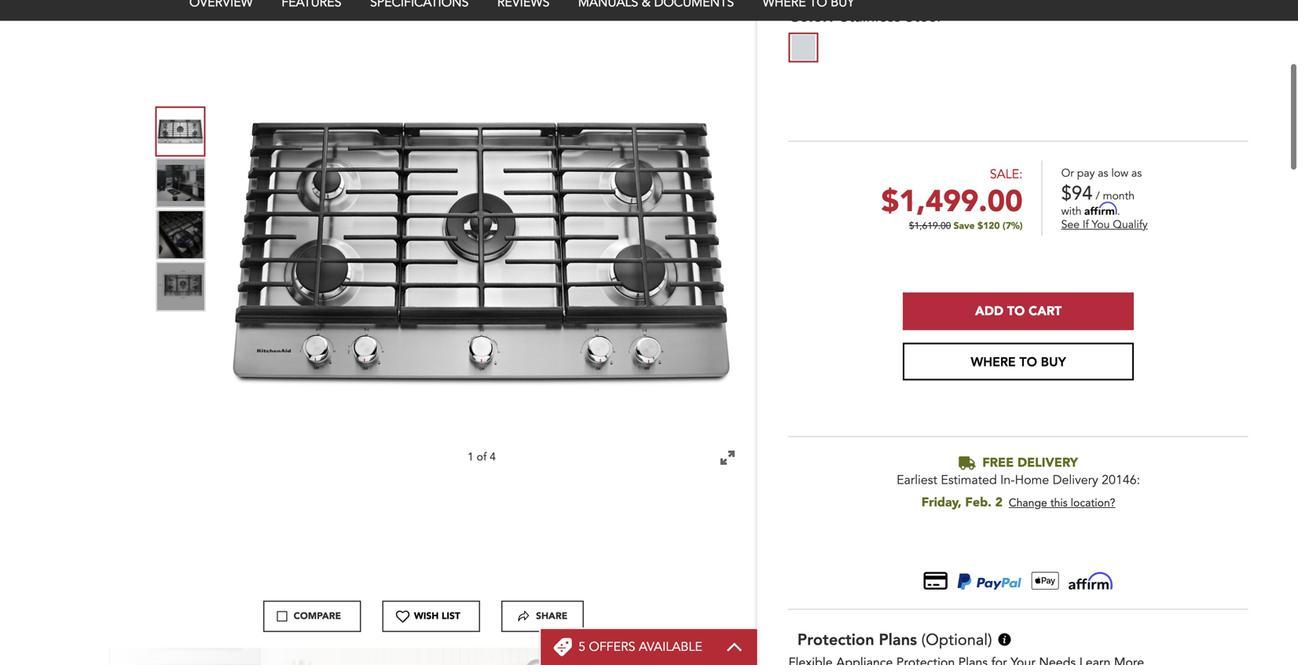 Task type: vqa. For each thing, say whether or not it's contained in the screenshot.
blender within 2022 Color of the Year Beetroot K400 Blender
no



Task type: locate. For each thing, give the bounding box(es) containing it.
paypal icon image
[[958, 574, 1022, 591]]

wish list button
[[396, 602, 473, 632]]

1 horizontal spatial as
[[1132, 166, 1142, 181]]

or pay as low as $94
[[1062, 166, 1142, 207]]

delivery
[[1053, 472, 1099, 489]]

0 horizontal spatial as
[[1098, 166, 1109, 181]]

protection plans (optional)
[[798, 630, 993, 652]]

pay
[[1078, 166, 1095, 181]]

compare
[[294, 610, 341, 623]]

add to cart button
[[903, 293, 1134, 331]]

with
[[1062, 204, 1082, 219]]

2
[[996, 494, 1003, 512]]

you
[[1092, 217, 1110, 232]]

heading
[[579, 639, 703, 656]]

20146
[[1102, 472, 1137, 489]]

sale: $1,499.00 $1,619.00 save $120 (7%)
[[882, 166, 1023, 233]]

add
[[976, 303, 1004, 320]]

as left low
[[1098, 166, 1109, 181]]

4
[[490, 450, 496, 465]]

1 applepay icon image from the left
[[1031, 573, 1060, 591]]

available
[[639, 639, 703, 656]]

promo tag image
[[554, 638, 572, 657]]

as right low
[[1132, 166, 1142, 181]]

where
[[971, 354, 1016, 370]]

of
[[477, 450, 487, 465]]

0: icons / dark / step forward image
[[518, 611, 530, 623]]

applepay icon image down location? at the right bottom
[[1069, 573, 1114, 591]]

low
[[1112, 166, 1129, 181]]

icon/truck image
[[959, 457, 976, 471]]

wish
[[414, 610, 439, 623]]

share
[[536, 610, 568, 623]]

.
[[1118, 204, 1121, 219]]

location?
[[1071, 496, 1116, 511]]

stainless
[[840, 6, 901, 28]]

affirm
[[1085, 202, 1118, 216]]

/ month with
[[1062, 189, 1135, 219]]

/
[[1096, 189, 1100, 203]]

:
[[1137, 472, 1141, 489]]

1 horizontal spatial applepay icon image
[[1069, 573, 1114, 591]]

offers
[[589, 639, 636, 656]]

0 horizontal spatial applepay icon image
[[1031, 573, 1060, 591]]

$120
[[978, 220, 1000, 233]]

steel
[[906, 6, 941, 28]]

if
[[1083, 217, 1089, 232]]

see if you qualify link
[[1062, 217, 1148, 232]]

chevron icon image
[[726, 643, 743, 652]]

stainless steel image
[[792, 35, 816, 60]]

friday,
[[922, 494, 962, 512]]

2 as from the left
[[1132, 166, 1142, 181]]

save
[[954, 220, 975, 233]]

free delivery
[[983, 455, 1078, 472]]

earliest
[[897, 472, 938, 489]]

sale:
[[990, 166, 1023, 183]]

applepay icon image
[[1031, 573, 1060, 591], [1069, 573, 1114, 591]]

as
[[1098, 166, 1109, 181], [1132, 166, 1142, 181]]

earliest estimated in-home delivery 20146 : friday, feb. 2 change this location?
[[897, 472, 1141, 512]]

where to buy link
[[903, 343, 1134, 381]]

applepay icon image right paypal icon
[[1031, 573, 1060, 591]]

change
[[1009, 496, 1048, 511]]



Task type: describe. For each thing, give the bounding box(es) containing it.
cart
[[1029, 303, 1062, 320]]

empty image
[[396, 610, 410, 624]]

change this location? link
[[1009, 496, 1116, 511]]

month
[[1103, 189, 1135, 203]]

estimated
[[941, 472, 997, 489]]

to
[[1020, 354, 1038, 370]]

free
[[983, 455, 1014, 472]]

this
[[1051, 496, 1068, 511]]

2 applepay icon image from the left
[[1069, 573, 1114, 591]]

5
[[579, 639, 586, 656]]

1 as from the left
[[1098, 166, 1109, 181]]

see
[[1062, 217, 1080, 232]]

wish list
[[414, 610, 460, 623]]

(optional)
[[922, 630, 993, 652]]

add to cart
[[976, 303, 1062, 320]]

color: stainless steel
[[789, 6, 941, 28]]

1
[[468, 450, 474, 465]]

(7%)
[[1003, 220, 1023, 233]]

$1,499.00
[[882, 182, 1023, 223]]

or
[[1062, 166, 1074, 181]]

delivery
[[1018, 455, 1078, 472]]

where to buy
[[971, 354, 1066, 370]]

list
[[442, 610, 460, 623]]

home
[[1015, 472, 1050, 489]]

qualify
[[1113, 217, 1148, 232]]

in-
[[1001, 472, 1015, 489]]

$1,619.00
[[909, 220, 951, 233]]

to
[[1008, 303, 1025, 320]]

credit card icon image
[[924, 573, 948, 591]]

plans
[[879, 630, 917, 650]]

heading containing 5
[[579, 639, 703, 656]]

affirm . see if you qualify
[[1062, 202, 1148, 232]]

protection
[[798, 630, 875, 650]]

5 offers available
[[579, 639, 703, 656]]

1 of 4
[[468, 450, 496, 465]]

buy
[[1041, 354, 1066, 370]]

feb.
[[966, 494, 992, 512]]

color:
[[789, 6, 834, 28]]

$94
[[1062, 181, 1093, 207]]



